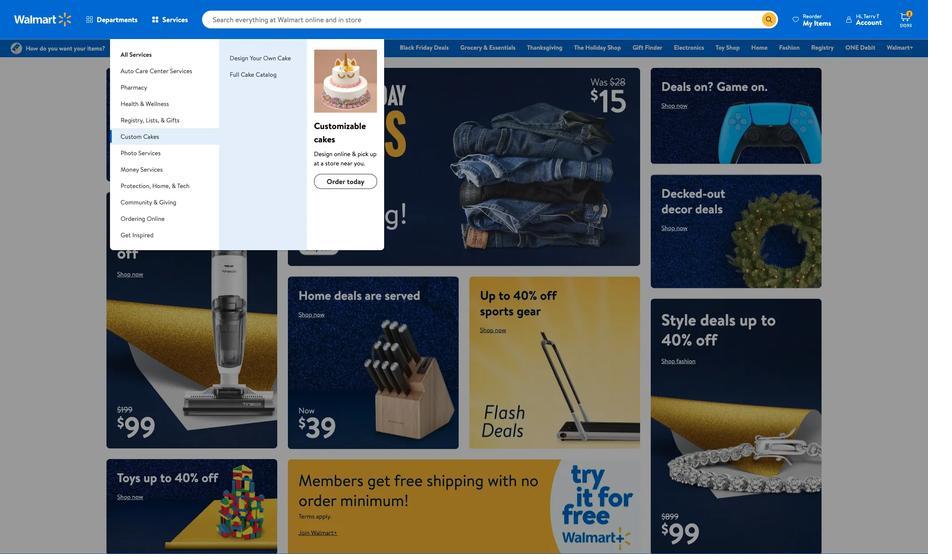 Task type: describe. For each thing, give the bounding box(es) containing it.
high
[[117, 78, 143, 95]]

photo
[[121, 148, 137, 157]]

shop for save big!
[[306, 244, 319, 253]]

& right 'health'
[[140, 99, 144, 108]]

& left tech
[[172, 181, 176, 190]]

2 horizontal spatial home
[[751, 43, 768, 52]]

community & giving
[[121, 198, 176, 206]]

items
[[814, 18, 831, 28]]

gift finder
[[633, 43, 662, 52]]

99 for home deals up to 30% off
[[124, 407, 156, 446]]

gifts,
[[174, 78, 202, 95]]

up
[[480, 286, 496, 304]]

shop for deals on? game on.
[[661, 101, 675, 110]]

up inside style deals up to 40% off
[[739, 308, 757, 331]]

home deals are served
[[299, 286, 420, 304]]

ordering online button
[[110, 210, 219, 227]]

you.
[[354, 159, 365, 167]]

ordering
[[121, 214, 145, 223]]

40% inside up to 40% off sports gear
[[513, 286, 537, 304]]

join
[[299, 528, 310, 537]]

39
[[306, 407, 336, 447]]

online
[[147, 214, 165, 223]]

shop inside the holiday shop link
[[607, 43, 621, 52]]

get inspired button
[[110, 227, 219, 243]]

deals for style deals up to 40% off
[[700, 308, 736, 331]]

shop inside toy shop link
[[726, 43, 740, 52]]

gifts
[[166, 116, 179, 124]]

the holiday shop
[[574, 43, 621, 52]]

apply.
[[316, 512, 331, 521]]

money
[[121, 165, 139, 173]]

services inside auto care center services dropdown button
[[170, 66, 192, 75]]

toys
[[117, 469, 140, 486]]

the holiday shop link
[[570, 43, 625, 52]]

up inside customizable cakes design online & pick up at a store near you.
[[370, 149, 377, 158]]

Walmart Site-Wide search field
[[202, 11, 778, 28]]

reorder my items
[[803, 12, 831, 28]]

shop now for decked-out decor deals
[[661, 223, 688, 232]]

shop for style deals up to 40% off
[[661, 356, 675, 365]]

black friday deals link
[[396, 43, 453, 52]]

shop now for home deals up to 30% off
[[117, 270, 143, 278]]

game
[[717, 78, 748, 95]]

served
[[385, 286, 420, 304]]

shop now link for home deals are served
[[299, 310, 325, 319]]

shop for home deals are served
[[299, 310, 312, 319]]

home for 39
[[299, 286, 331, 304]]

big!
[[362, 193, 408, 233]]

1 vertical spatial deals
[[661, 78, 691, 95]]

& left giving
[[154, 198, 158, 206]]

are
[[365, 286, 382, 304]]

$899 $ 99
[[661, 511, 700, 553]]

was dollar $199, now dollar 99 group
[[106, 404, 156, 448]]

customizable cakes design online & pick up at a store near you.
[[314, 119, 377, 167]]

community
[[121, 198, 152, 206]]

shop now link for high tech gifts, huge savings
[[117, 117, 143, 125]]

to inside up to 40% off sports gear
[[499, 286, 510, 304]]

wellness
[[146, 99, 169, 108]]

registry, lists, & gifts button
[[110, 112, 219, 128]]

save
[[299, 193, 355, 233]]

deals inside decked-out decor deals
[[695, 200, 723, 217]]

now for high tech gifts, huge savings
[[132, 117, 143, 125]]

hi,
[[856, 12, 863, 20]]

save big!
[[299, 193, 408, 233]]

online
[[334, 149, 350, 158]]

deals for home deals up to 30% off
[[163, 202, 198, 224]]

gift finder link
[[629, 43, 666, 52]]

pharmacy
[[121, 83, 147, 91]]

health & wellness
[[121, 99, 169, 108]]

gear
[[517, 302, 541, 319]]

essentials
[[489, 43, 515, 52]]

fashion
[[676, 356, 696, 365]]

up inside home deals up to 30% off
[[117, 222, 135, 244]]

today
[[347, 177, 364, 186]]

design your own cake
[[230, 53, 291, 62]]

shop for decked-out decor deals
[[661, 223, 675, 232]]

black friday deals
[[400, 43, 449, 52]]

now for home deals are served
[[314, 310, 325, 319]]

1 horizontal spatial cake
[[277, 53, 291, 62]]

toy shop link
[[712, 43, 744, 52]]

grocery & essentials
[[460, 43, 515, 52]]

home for 99
[[117, 202, 159, 224]]

services for money services
[[140, 165, 163, 173]]

30%
[[157, 222, 186, 244]]

shop now link for home deals up to 30% off
[[117, 270, 143, 278]]

shop now for save big!
[[306, 244, 332, 253]]

custom cakes image
[[314, 50, 377, 113]]

0 vertical spatial deals
[[434, 43, 449, 52]]

free
[[394, 469, 423, 491]]

electronics
[[674, 43, 704, 52]]

electronics link
[[670, 43, 708, 52]]

on?
[[694, 78, 714, 95]]

no
[[521, 469, 539, 491]]

shop now for deals on? game on.
[[661, 101, 688, 110]]

the
[[574, 43, 584, 52]]

off inside style deals up to 40% off
[[696, 328, 717, 350]]

99 for style deals up to 40% off
[[668, 513, 700, 553]]

0 horizontal spatial walmart+
[[311, 528, 337, 537]]

grocery
[[460, 43, 482, 52]]

health
[[121, 99, 139, 108]]

shop now for home deals are served
[[299, 310, 325, 319]]

full cake catalog link
[[230, 70, 277, 79]]

auto care center services
[[121, 66, 192, 75]]

center
[[150, 66, 168, 75]]

fashion link
[[775, 43, 804, 52]]

photo services
[[121, 148, 161, 157]]

now for home deals up to 30% off
[[132, 270, 143, 278]]

minimum!
[[340, 489, 409, 511]]

auto care center services button
[[110, 63, 219, 79]]

custom
[[121, 132, 142, 141]]

registry, lists, & gifts
[[121, 116, 179, 124]]

get
[[121, 230, 131, 239]]

style
[[661, 308, 696, 331]]



Task type: locate. For each thing, give the bounding box(es) containing it.
health & wellness button
[[110, 95, 219, 112]]

my
[[803, 18, 812, 28]]

deals inside home deals up to 30% off
[[163, 202, 198, 224]]

0 vertical spatial cake
[[277, 53, 291, 62]]

walmart image
[[14, 12, 72, 27]]

home,
[[152, 181, 170, 190]]

with
[[488, 469, 517, 491]]

services inside money services dropdown button
[[140, 165, 163, 173]]

1 horizontal spatial design
[[314, 149, 333, 158]]

all services link
[[110, 39, 219, 63]]

2 vertical spatial home
[[299, 286, 331, 304]]

design
[[230, 53, 248, 62], [314, 149, 333, 158]]

$199 $ 99
[[117, 404, 156, 446]]

& right grocery
[[483, 43, 488, 52]]

0 vertical spatial 99
[[124, 407, 156, 446]]

high tech gifts, huge savings
[[117, 78, 232, 110]]

Search search field
[[202, 11, 778, 28]]

debit
[[860, 43, 875, 52]]

shop for up to 40% off sports gear
[[480, 325, 493, 334]]

inspired
[[132, 230, 154, 239]]

on.
[[751, 78, 768, 95]]

0 horizontal spatial $
[[117, 412, 124, 432]]

$ for home deals up to 30% off
[[117, 412, 124, 432]]

decor
[[661, 200, 692, 217]]

registry
[[811, 43, 834, 52]]

shop now for up to 40% off sports gear
[[480, 325, 506, 334]]

walmart+ down apply.
[[311, 528, 337, 537]]

tech
[[146, 78, 171, 95]]

off inside up to 40% off sports gear
[[540, 286, 557, 304]]

deals right friday
[[434, 43, 449, 52]]

members get free shipping with no order minimum! terms apply.
[[299, 469, 539, 521]]

services down cakes
[[138, 148, 161, 157]]

now for toys up to 40% off
[[132, 492, 143, 501]]

finder
[[645, 43, 662, 52]]

walmart+ down $10.93
[[887, 43, 913, 52]]

services inside photo services dropdown button
[[138, 148, 161, 157]]

services
[[162, 15, 188, 24], [129, 50, 152, 59], [170, 66, 192, 75], [138, 148, 161, 157], [140, 165, 163, 173]]

shop fashion link
[[661, 356, 696, 365]]

cake right own
[[277, 53, 291, 62]]

services up protection, home, & tech
[[140, 165, 163, 173]]

1 horizontal spatial deals
[[661, 78, 691, 95]]

customizable
[[314, 119, 366, 132]]

0 horizontal spatial design
[[230, 53, 248, 62]]

shop now link for toys up to 40% off
[[117, 492, 143, 501]]

catalog
[[256, 70, 277, 79]]

search icon image
[[766, 16, 773, 23]]

40% inside style deals up to 40% off
[[661, 328, 692, 350]]

walmart+ link
[[883, 43, 917, 52]]

& inside customizable cakes design online & pick up at a store near you.
[[352, 149, 356, 158]]

shipping
[[427, 469, 484, 491]]

at
[[314, 159, 319, 167]]

design inside customizable cakes design online & pick up at a store near you.
[[314, 149, 333, 158]]

0 horizontal spatial cake
[[241, 70, 254, 79]]

now
[[299, 405, 315, 416]]

now for up to 40% off sports gear
[[495, 325, 506, 334]]

protection, home, & tech
[[121, 181, 190, 190]]

order today link
[[314, 174, 377, 189]]

0 vertical spatial 40%
[[513, 286, 537, 304]]

$10.93
[[900, 22, 912, 28]]

order
[[299, 489, 336, 511]]

grocery & essentials link
[[456, 43, 519, 52]]

0 vertical spatial walmart+
[[887, 43, 913, 52]]

to inside home deals up to 30% off
[[138, 222, 153, 244]]

style deals up to 40% off
[[661, 308, 776, 350]]

walmart+
[[887, 43, 913, 52], [311, 528, 337, 537]]

99 inside $199 $ 99
[[124, 407, 156, 446]]

home link
[[747, 43, 772, 52]]

$ inside $199 $ 99
[[117, 412, 124, 432]]

$ for home deals are served
[[299, 413, 306, 433]]

1 horizontal spatial 40%
[[513, 286, 537, 304]]

shop for home deals up to 30% off
[[117, 270, 131, 278]]

up to 40% off sports gear
[[480, 286, 557, 319]]

services inside all services link
[[129, 50, 152, 59]]

shop inside shop now link
[[306, 244, 319, 253]]

cake
[[277, 53, 291, 62], [241, 70, 254, 79]]

now for decked-out decor deals
[[676, 223, 688, 232]]

1 horizontal spatial $
[[299, 413, 306, 433]]

0 vertical spatial home
[[751, 43, 768, 52]]

registry,
[[121, 116, 144, 124]]

2 horizontal spatial $
[[661, 519, 668, 539]]

shop for high tech gifts, huge savings
[[117, 117, 131, 125]]

services inside services 'popup button'
[[162, 15, 188, 24]]

1 vertical spatial walmart+
[[311, 528, 337, 537]]

design up the a
[[314, 149, 333, 158]]

was dollar $899, now dollar 99 group
[[651, 511, 700, 554]]

shop for toys up to 40% off
[[117, 492, 131, 501]]

0 horizontal spatial 40%
[[175, 469, 199, 486]]

full cake catalog
[[230, 70, 277, 79]]

black
[[400, 43, 414, 52]]

thanksgiving link
[[523, 43, 566, 52]]

photo services button
[[110, 145, 219, 161]]

terry
[[864, 12, 875, 20]]

huge
[[205, 78, 232, 95]]

services for all services
[[129, 50, 152, 59]]

all
[[121, 50, 128, 59]]

shop now for high tech gifts, huge savings
[[117, 117, 143, 125]]

account
[[856, 17, 882, 27]]

out
[[707, 184, 725, 202]]

design left "your"
[[230, 53, 248, 62]]

departments button
[[79, 9, 145, 30]]

shop now inside shop now link
[[306, 244, 332, 253]]

deals left on?
[[661, 78, 691, 95]]

thanksgiving
[[527, 43, 563, 52]]

$ inside now $ 39
[[299, 413, 306, 433]]

1 vertical spatial design
[[314, 149, 333, 158]]

store
[[325, 159, 339, 167]]

1 vertical spatial 40%
[[661, 328, 692, 350]]

care
[[135, 66, 148, 75]]

a
[[321, 159, 324, 167]]

services for photo services
[[138, 148, 161, 157]]

full
[[230, 70, 239, 79]]

$ inside the $899 $ 99
[[661, 519, 668, 539]]

1 horizontal spatial home
[[299, 286, 331, 304]]

1 vertical spatial cake
[[241, 70, 254, 79]]

auto
[[121, 66, 134, 75]]

1 horizontal spatial 99
[[668, 513, 700, 553]]

0 horizontal spatial home
[[117, 202, 159, 224]]

shop now link for decked-out decor deals
[[661, 223, 688, 232]]

tech
[[177, 181, 190, 190]]

shop now link for save big!
[[299, 241, 339, 255]]

& left gifts in the left of the page
[[161, 116, 165, 124]]

deals
[[434, 43, 449, 52], [661, 78, 691, 95]]

shop now link for up to 40% off sports gear
[[480, 325, 506, 334]]

1 horizontal spatial walmart+
[[887, 43, 913, 52]]

0 horizontal spatial 99
[[124, 407, 156, 446]]

gift
[[633, 43, 643, 52]]

shop now link for deals on? game on.
[[661, 101, 688, 110]]

home inside home deals up to 30% off
[[117, 202, 159, 224]]

now $ 39
[[299, 405, 336, 447]]

now for save big!
[[321, 244, 332, 253]]

shop now for toys up to 40% off
[[117, 492, 143, 501]]

order
[[327, 177, 345, 186]]

now dollar 39 null group
[[288, 405, 336, 449]]

design your own cake link
[[230, 53, 291, 62]]

sports
[[480, 302, 514, 319]]

near
[[341, 159, 352, 167]]

0 horizontal spatial deals
[[434, 43, 449, 52]]

services up all services link at left
[[162, 15, 188, 24]]

cake right full
[[241, 70, 254, 79]]

99
[[124, 407, 156, 446], [668, 513, 700, 553]]

departments
[[97, 15, 138, 24]]

& left the 'pick'
[[352, 149, 356, 158]]

2 horizontal spatial 40%
[[661, 328, 692, 350]]

cakes
[[143, 132, 159, 141]]

decked-
[[661, 184, 707, 202]]

$
[[117, 412, 124, 432], [299, 413, 306, 433], [661, 519, 668, 539]]

shop now
[[661, 101, 688, 110], [117, 117, 143, 125], [661, 223, 688, 232], [306, 244, 332, 253], [117, 270, 143, 278], [299, 310, 325, 319], [480, 325, 506, 334], [117, 492, 143, 501]]

services up gifts,
[[170, 66, 192, 75]]

now for deals on? game on.
[[676, 101, 688, 110]]

2 vertical spatial 40%
[[175, 469, 199, 486]]

now inside shop now link
[[321, 244, 332, 253]]

99 inside the $899 $ 99
[[668, 513, 700, 553]]

hi, terry t account
[[856, 12, 882, 27]]

get
[[367, 469, 390, 491]]

ordering online
[[121, 214, 165, 223]]

1 vertical spatial 99
[[668, 513, 700, 553]]

custom cakes
[[121, 132, 159, 141]]

all services
[[121, 50, 152, 59]]

to
[[138, 222, 153, 244], [499, 286, 510, 304], [761, 308, 776, 331], [160, 469, 172, 486]]

friday
[[416, 43, 432, 52]]

to inside style deals up to 40% off
[[761, 308, 776, 331]]

$ for style deals up to 40% off
[[661, 519, 668, 539]]

1 vertical spatial home
[[117, 202, 159, 224]]

deals inside style deals up to 40% off
[[700, 308, 736, 331]]

deals for home deals are served
[[334, 286, 362, 304]]

join walmart+ link
[[299, 528, 337, 537]]

services right all at top left
[[129, 50, 152, 59]]

home deals up to 30% off
[[117, 202, 198, 264]]

shop fashion
[[661, 356, 696, 365]]

off inside home deals up to 30% off
[[117, 242, 138, 264]]

0 vertical spatial design
[[230, 53, 248, 62]]



Task type: vqa. For each thing, say whether or not it's contained in the screenshot.
bottom Deals
yes



